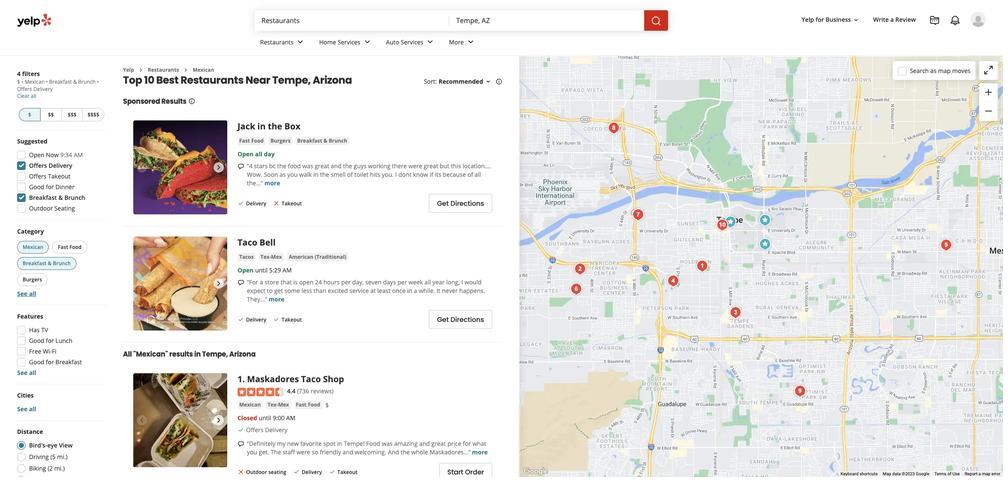 Task type: locate. For each thing, give the bounding box(es) containing it.
food up "open all day"
[[251, 137, 264, 145]]

see all for category
[[17, 290, 36, 298]]

a for "for
[[260, 278, 263, 287]]

amazing
[[394, 440, 418, 448]]

mex
[[271, 254, 282, 261], [278, 401, 289, 409]]

less
[[302, 287, 312, 295]]

for for dinner
[[46, 183, 54, 191]]

none field near
[[457, 16, 638, 25]]

group
[[980, 83, 999, 121], [15, 137, 106, 215], [15, 227, 106, 298], [15, 312, 106, 377], [17, 392, 106, 414]]

0 horizontal spatial as
[[280, 171, 286, 179]]

tempe, right near
[[272, 73, 311, 87]]

biking (2 mi.)
[[29, 465, 65, 473]]

mi.) right (5
[[57, 453, 68, 461]]

free
[[29, 348, 41, 356]]

1 vertical spatial get directions
[[437, 315, 484, 325]]

good for offers
[[29, 183, 44, 191]]

(736
[[297, 387, 309, 396]]

tex-mex button for american
[[259, 253, 284, 262]]

least
[[378, 287, 391, 295]]

2 vertical spatial more
[[472, 448, 488, 456]]

1 horizontal spatial arizona
[[313, 73, 352, 87]]

burgers for the rightmost burgers button
[[271, 137, 291, 145]]

terms of use
[[935, 472, 960, 477]]

2 16 speech v2 image from the top
[[238, 441, 244, 448]]

1 vertical spatial fast food button
[[52, 241, 87, 254]]

a right write
[[891, 16, 894, 24]]

0 horizontal spatial fast food link
[[238, 137, 266, 146]]

and up smell
[[331, 162, 342, 170]]

0 vertical spatial fast food
[[239, 137, 264, 145]]

directions for taco bell
[[451, 315, 484, 325]]

0 vertical spatial fast food button
[[238, 137, 266, 146]]

tv
[[41, 326, 48, 334]]

"4
[[247, 162, 253, 170]]

16 speech v2 image
[[238, 163, 244, 170], [238, 441, 244, 448]]

0 vertical spatial fast
[[239, 137, 250, 145]]

16 checkmark v2 image down get
[[273, 316, 280, 323]]

yelp for business button
[[799, 12, 863, 28]]

sponsored results
[[123, 97, 187, 107]]

fast food up "open all day"
[[239, 137, 264, 145]]

supreme lunch break image
[[630, 206, 647, 224]]

of
[[347, 171, 353, 179], [468, 171, 473, 179], [948, 472, 952, 477]]

1 24 chevron down v2 image from the left
[[295, 37, 306, 47]]

tex- for mexican
[[268, 401, 278, 409]]

1 16 checkmark v2 image from the left
[[238, 316, 244, 323]]

now
[[46, 151, 59, 159]]

2 get from the top
[[437, 315, 449, 325]]

map left moves
[[939, 66, 951, 75]]

services for auto services
[[401, 38, 424, 46]]

breakfast & brunch up outdoor seating
[[29, 194, 85, 202]]

1 vertical spatial slideshow element
[[133, 237, 227, 331]]

see all button for features
[[17, 369, 36, 377]]

1 vertical spatial as
[[280, 171, 286, 179]]

mex up 5:29
[[271, 254, 282, 261]]

see all button down cities
[[17, 405, 36, 413]]

taco bell image
[[133, 237, 227, 331]]

0 vertical spatial and
[[331, 162, 342, 170]]

see up cities
[[17, 369, 27, 377]]

more for in
[[265, 179, 280, 187]]

next image left "4
[[214, 163, 224, 173]]

the right bc
[[277, 162, 287, 170]]

offers delivery for 4 filters
[[29, 162, 72, 170]]

1 horizontal spatial •
[[46, 78, 48, 85]]

slideshow element for taco
[[133, 237, 227, 331]]

0 vertical spatial map
[[939, 66, 951, 75]]

yelp inside button
[[802, 16, 815, 24]]

yelp for yelp for business
[[802, 16, 815, 24]]

2 see all button from the top
[[17, 369, 36, 377]]

1 vertical spatial offers delivery
[[246, 426, 288, 434]]

1 vertical spatial breakfast & brunch
[[29, 194, 85, 202]]

1 horizontal spatial mexican button
[[238, 401, 263, 409]]

fast down seating
[[58, 244, 68, 251]]

0 vertical spatial i
[[395, 171, 397, 179]]

open until 5:29 am
[[238, 266, 292, 275]]

get directions down because at the left
[[437, 199, 484, 209]]

0 vertical spatial get directions
[[437, 199, 484, 209]]

0 horizontal spatial services
[[338, 38, 361, 46]]

brunch
[[78, 78, 96, 85], [329, 137, 347, 145], [64, 194, 85, 202], [53, 260, 71, 267]]

than
[[314, 287, 327, 295]]

outdoor for outdoor seating
[[246, 469, 267, 476]]

0 vertical spatial see
[[17, 290, 27, 298]]

1 horizontal spatial breakfast & brunch button
[[296, 137, 349, 146]]

option group
[[15, 428, 106, 477]]

$ inside "button"
[[28, 111, 31, 118]]

1 horizontal spatial as
[[931, 66, 937, 75]]

notifications image
[[951, 15, 961, 26]]

1 vertical spatial breakfast & brunch button
[[17, 257, 76, 270]]

all inside 4 filters $ • mexican • breakfast & brunch • offers delivery clear all
[[31, 92, 36, 100]]

biking
[[29, 465, 46, 473]]

outdoor for outdoor seating
[[29, 204, 53, 212]]

burgers up day
[[271, 137, 291, 145]]

16 chevron down v2 image for recommended
[[485, 78, 492, 85]]

for up wi-
[[46, 337, 54, 345]]

for inside button
[[816, 16, 824, 24]]

1 vertical spatial tex-
[[268, 401, 278, 409]]

2 get directions link from the top
[[429, 310, 492, 329]]

0 horizontal spatial 16 chevron down v2 image
[[485, 78, 492, 85]]

1 horizontal spatial fast food
[[239, 137, 264, 145]]

1 vertical spatial tex-mex button
[[266, 401, 291, 409]]

next image
[[214, 163, 224, 173], [214, 279, 224, 289], [214, 416, 224, 426]]

more link down get
[[269, 296, 285, 304]]

16 chevron down v2 image
[[853, 17, 860, 23], [485, 78, 492, 85]]

for for breakfast
[[46, 358, 54, 366]]

more
[[449, 38, 464, 46]]

None field
[[262, 16, 443, 25], [457, 16, 638, 25]]

outdoor left seating
[[29, 204, 53, 212]]

0 vertical spatial more link
[[265, 179, 280, 187]]

0 horizontal spatial was
[[303, 162, 313, 170]]

get directions link
[[429, 194, 492, 213], [429, 310, 492, 329]]

1 horizontal spatial $
[[28, 111, 31, 118]]

previous image
[[137, 163, 147, 173], [137, 279, 147, 289], [137, 416, 147, 426]]

was inside "definitely my new favorite spot in tempe! food was amazing and great price for what you get. the staff were so friendly and welcoming. and the whole maskadores…"
[[382, 440, 393, 448]]

0 horizontal spatial mexican link
[[193, 66, 214, 74]]

2 slideshow element from the top
[[133, 237, 227, 331]]

restaurants inside business categories element
[[260, 38, 294, 46]]

price
[[448, 440, 462, 448]]

(2
[[48, 465, 53, 473]]

"definitely my new favorite spot in tempe! food was amazing and great price for what you get. the staff were so friendly and welcoming. and the whole maskadores…"
[[247, 440, 487, 456]]

see down cities
[[17, 405, 27, 413]]

1 vertical spatial previous image
[[137, 279, 147, 289]]

see all button for category
[[17, 290, 36, 298]]

24 chevron down v2 image inside auto services 'link'
[[425, 37, 436, 47]]

more link down 'soon'
[[265, 179, 280, 187]]

1 vertical spatial were
[[297, 448, 310, 456]]

services right auto
[[401, 38, 424, 46]]

jack in the box image
[[133, 121, 227, 215], [722, 214, 739, 231]]

2 horizontal spatial and
[[419, 440, 430, 448]]

0 horizontal spatial $
[[17, 78, 20, 85]]

directions
[[451, 199, 484, 209], [451, 315, 484, 325]]

review
[[896, 16, 916, 24]]

never
[[442, 287, 458, 295]]

1 see all from the top
[[17, 290, 36, 298]]

tex-mex for fast
[[268, 401, 289, 409]]

1 get directions from the top
[[437, 199, 484, 209]]

0 vertical spatial 16 chevron down v2 image
[[853, 17, 860, 23]]

2 services from the left
[[401, 38, 424, 46]]

0 vertical spatial outdoor
[[29, 204, 53, 212]]

24 chevron down v2 image
[[295, 37, 306, 47], [425, 37, 436, 47], [466, 37, 476, 47]]

yelp left 16 chevron right v2 icon
[[123, 66, 134, 74]]

0 horizontal spatial breakfast & brunch button
[[17, 257, 76, 270]]

fast down (736
[[296, 401, 307, 409]]

delivery
[[33, 85, 53, 93], [49, 162, 72, 170], [246, 200, 266, 207], [246, 316, 266, 323], [265, 426, 288, 434], [302, 469, 322, 476]]

16 checkmark v2 image
[[238, 200, 244, 207], [238, 427, 244, 434], [293, 469, 300, 476], [329, 469, 336, 476]]

mex up 9:00
[[278, 401, 289, 409]]

3 good from the top
[[29, 358, 44, 366]]

fast down "jack"
[[239, 137, 250, 145]]

yelp left business
[[802, 16, 815, 24]]

1 16 speech v2 image from the top
[[238, 163, 244, 170]]

the lunch lounge image
[[606, 120, 623, 137]]

days
[[383, 278, 396, 287]]

of down location....
[[468, 171, 473, 179]]

1 vertical spatial i
[[462, 278, 463, 287]]

terms
[[935, 472, 947, 477]]

1 services from the left
[[338, 38, 361, 46]]

4 filters $ • mexican • breakfast & brunch • offers delivery clear all
[[17, 70, 99, 100]]

2 horizontal spatial fast food button
[[294, 401, 322, 409]]

2 vertical spatial see all button
[[17, 405, 36, 413]]

3 previous image from the top
[[137, 416, 147, 426]]

0 horizontal spatial 24 chevron down v2 image
[[295, 37, 306, 47]]

$$$$
[[88, 111, 99, 118]]

1 vertical spatial get
[[437, 315, 449, 325]]

breakfast down good for dinner
[[29, 194, 57, 202]]

0 vertical spatial tex-
[[261, 254, 271, 261]]

jack in the box link
[[238, 121, 301, 132]]

while.
[[419, 287, 435, 295]]

get directions link for taco bell
[[429, 310, 492, 329]]

the
[[268, 121, 282, 132], [277, 162, 287, 170], [343, 162, 352, 170], [320, 171, 329, 179], [401, 448, 410, 456]]

get.
[[259, 448, 269, 456]]

0 vertical spatial was
[[303, 162, 313, 170]]

3 • from the left
[[97, 78, 99, 85]]

.
[[243, 374, 245, 385]]

group containing features
[[15, 312, 106, 377]]

3 see all button from the top
[[17, 405, 36, 413]]

tex-mex up 5:29
[[261, 254, 282, 261]]

16 chevron down v2 image inside recommended dropdown button
[[485, 78, 492, 85]]

see for features
[[17, 369, 27, 377]]

directions down happens.
[[451, 315, 484, 325]]

1 next image from the top
[[214, 163, 224, 173]]

results
[[161, 97, 187, 107]]

4
[[17, 70, 21, 78]]

0 vertical spatial mexican link
[[193, 66, 214, 74]]

delivery down 9:00
[[265, 426, 288, 434]]

near
[[246, 73, 270, 87]]

was up the and
[[382, 440, 393, 448]]

5:29
[[269, 266, 281, 275]]

2 previous image from the top
[[137, 279, 147, 289]]

map region
[[430, 0, 1004, 477]]

0 horizontal spatial map
[[939, 66, 951, 75]]

1 vertical spatial restaurants link
[[148, 66, 179, 74]]

& inside 4 filters $ • mexican • breakfast & brunch • offers delivery clear all
[[73, 78, 77, 85]]

previous image for taco bell
[[137, 279, 147, 289]]

a right report
[[979, 472, 981, 477]]

mexican link up the closed
[[238, 401, 263, 409]]

None search field
[[255, 10, 670, 31]]

0 vertical spatial until
[[255, 266, 268, 275]]

$ inside 4 filters $ • mexican • breakfast & brunch • offers delivery clear all
[[17, 78, 20, 85]]

a for report
[[979, 472, 981, 477]]

option group containing distance
[[15, 428, 106, 477]]

1 vertical spatial see all button
[[17, 369, 36, 377]]

slideshow element for jack
[[133, 121, 227, 215]]

restaurants
[[260, 38, 294, 46], [148, 66, 179, 74], [181, 73, 244, 87]]

arizona up .
[[229, 350, 256, 360]]

shop
[[323, 374, 344, 385]]

slideshow element
[[133, 121, 227, 215], [133, 237, 227, 331], [133, 374, 227, 468]]

2 next image from the top
[[214, 279, 224, 289]]

in right "spot"
[[337, 440, 342, 448]]

0 vertical spatial get directions link
[[429, 194, 492, 213]]

and up the whole
[[419, 440, 430, 448]]

16 checkmark v2 image left 16 close v2 image
[[238, 200, 244, 207]]

2 24 chevron down v2 image from the left
[[425, 37, 436, 47]]

get
[[437, 199, 449, 209], [437, 315, 449, 325]]

16 close v2 image
[[273, 200, 280, 207]]

was
[[303, 162, 313, 170], [382, 440, 393, 448]]

16 chevron down v2 image inside yelp for business button
[[853, 17, 860, 23]]

mexican button down category
[[17, 241, 49, 254]]

and
[[388, 448, 399, 456]]

for inside "definitely my new favorite spot in tempe! food was amazing and great price for what you get. the staff were so friendly and welcoming. and the whole maskadores…"
[[463, 440, 471, 448]]

0 horizontal spatial burgers
[[23, 276, 42, 283]]

2 get directions from the top
[[437, 315, 484, 325]]

24 chevron down v2 image right more
[[466, 37, 476, 47]]

all
[[123, 350, 132, 360]]

arizona down home on the top left of the page
[[313, 73, 352, 87]]

mexican button up the closed
[[238, 401, 263, 409]]

suggested
[[17, 137, 48, 145]]

mi.) for biking (2 mi.)
[[54, 465, 65, 473]]

1 get directions link from the top
[[429, 194, 492, 213]]

0 vertical spatial $
[[17, 78, 20, 85]]

16 chevron down v2 image for yelp for business
[[853, 17, 860, 23]]

until left 9:00
[[259, 414, 271, 422]]

0 vertical spatial mi.)
[[57, 453, 68, 461]]

1 vertical spatial more
[[269, 296, 285, 304]]

2 none field from the left
[[457, 16, 638, 25]]

eye
[[47, 442, 57, 450]]

burgers button up features
[[17, 274, 48, 286]]

0 vertical spatial next image
[[214, 163, 224, 173]]

services inside 'link'
[[401, 38, 424, 46]]

1 horizontal spatial fast
[[239, 137, 250, 145]]

all
[[31, 92, 36, 100], [255, 150, 263, 158], [475, 171, 481, 179], [425, 278, 431, 287], [29, 290, 36, 298], [29, 369, 36, 377], [29, 405, 36, 413]]

1 vertical spatial map
[[983, 472, 991, 477]]

per up once at the bottom left of the page
[[398, 278, 407, 287]]

were inside "4 stars bc the food was great and the guys working there were great but this location.... wow. soon as you walk in the smell of toilet hits you. i dont know if its because of all the…"
[[409, 162, 422, 170]]

tex-
[[261, 254, 271, 261], [268, 401, 278, 409]]

1 none field from the left
[[262, 16, 443, 25]]

taco up 4.4 (736 reviews)
[[301, 374, 321, 385]]

all inside "for a store that is open 24 hours per day, seven days per week all year long, i would expect to get some less than excited service at least once in a while. it never happens. they…"
[[425, 278, 431, 287]]

shorty's sandwich shop image
[[572, 261, 589, 278]]

mi.) right (2
[[54, 465, 65, 473]]

1 directions from the top
[[451, 199, 484, 209]]

day
[[264, 150, 275, 158]]

1 horizontal spatial was
[[382, 440, 393, 448]]

1 horizontal spatial you
[[287, 171, 298, 179]]

0 horizontal spatial 16 checkmark v2 image
[[238, 316, 244, 323]]

burgers up features
[[23, 276, 42, 283]]

see all up cities
[[17, 369, 36, 377]]

see all button up features
[[17, 290, 36, 298]]

see all button up cities
[[17, 369, 36, 377]]

there
[[392, 162, 407, 170]]

tempe,
[[272, 73, 311, 87], [202, 350, 228, 360]]

0 horizontal spatial yelp
[[123, 66, 134, 74]]

el pollo supremo image
[[714, 217, 731, 234]]

16 speech v2 image
[[238, 280, 244, 286]]

2 vertical spatial see all
[[17, 405, 36, 413]]

all down free
[[29, 369, 36, 377]]

3 24 chevron down v2 image from the left
[[466, 37, 476, 47]]

results
[[169, 350, 193, 360]]

2 vertical spatial fast food
[[296, 401, 320, 409]]

maskadores taco shop image
[[694, 258, 711, 275]]

1 previous image from the top
[[137, 163, 147, 173]]

mexican
[[193, 66, 214, 74], [25, 78, 45, 85], [23, 244, 43, 251], [239, 401, 261, 409]]

of left use
[[948, 472, 952, 477]]

breakfast inside breakfast & brunch link
[[297, 137, 322, 145]]

24 chevron down v2 image for more
[[466, 37, 476, 47]]

in down week
[[407, 287, 413, 295]]

4.4
[[287, 387, 296, 396]]

great up the maskadores…"
[[432, 440, 446, 448]]

0 horizontal spatial arizona
[[229, 350, 256, 360]]

1 horizontal spatial fast food button
[[238, 137, 266, 146]]

2 vertical spatial see
[[17, 405, 27, 413]]

2 vertical spatial good
[[29, 358, 44, 366]]

restaurants link
[[253, 31, 313, 56], [148, 66, 179, 74]]

16 checkmark v2 image for delivery
[[238, 316, 244, 323]]

store
[[265, 278, 279, 287]]

seating
[[269, 469, 287, 476]]

1 slideshow element from the top
[[133, 121, 227, 215]]

1 horizontal spatial restaurants
[[181, 73, 244, 87]]

delivery down 'the…"'
[[246, 200, 266, 207]]

none field "find"
[[262, 16, 443, 25]]

see up features
[[17, 290, 27, 298]]

has tv
[[29, 326, 48, 334]]

yelp for yelp link
[[123, 66, 134, 74]]

the…"
[[247, 179, 263, 187]]

expand map image
[[984, 65, 994, 75]]

tacos button
[[238, 253, 256, 262]]

0 horizontal spatial per
[[341, 278, 351, 287]]

mcalister's deli image
[[757, 212, 774, 229]]

1 horizontal spatial were
[[409, 162, 422, 170]]

recommended
[[439, 78, 483, 86]]

$$$ button
[[61, 108, 83, 121]]

in
[[258, 121, 266, 132], [314, 171, 319, 179], [407, 287, 413, 295], [194, 350, 201, 360], [337, 440, 342, 448]]

tempe city tacos image
[[728, 304, 745, 321]]

1 vertical spatial mi.)
[[54, 465, 65, 473]]

2 16 checkmark v2 image from the left
[[273, 316, 280, 323]]

1 see all button from the top
[[17, 290, 36, 298]]

all up while. at the left bottom
[[425, 278, 431, 287]]

yelp
[[802, 16, 815, 24], [123, 66, 134, 74]]

as inside "4 stars bc the food was great and the guys working there were great but this location.... wow. soon as you walk in the smell of toilet hits you. i dont know if its because of all the…"
[[280, 171, 286, 179]]

tex-mex button up 5:29
[[259, 253, 284, 262]]

1 get from the top
[[437, 199, 449, 209]]

more link down what
[[472, 448, 488, 456]]

was up walk on the left of page
[[303, 162, 313, 170]]

mexican inside 4 filters $ • mexican • breakfast & brunch • offers delivery clear all
[[25, 78, 45, 85]]

tex- for tacos
[[261, 254, 271, 261]]

2 directions from the top
[[451, 315, 484, 325]]

map for error
[[983, 472, 991, 477]]

0 vertical spatial breakfast & brunch button
[[296, 137, 349, 146]]

long,
[[446, 278, 460, 287]]

2 vertical spatial and
[[343, 448, 353, 456]]

see all for features
[[17, 369, 36, 377]]

1 vertical spatial next image
[[214, 279, 224, 289]]

you left get.
[[247, 448, 257, 456]]

for for lunch
[[46, 337, 54, 345]]

search image
[[651, 16, 662, 26]]

16 chevron down v2 image left 16 info v2 icon
[[485, 78, 492, 85]]

i inside "for a store that is open 24 hours per day, seven days per week all year long, i would expect to get some less than excited service at least once in a while. it never happens. they…"
[[462, 278, 463, 287]]

tex-mex link up 9:00
[[266, 401, 291, 409]]

my
[[277, 440, 286, 448]]

& inside breakfast & brunch link
[[324, 137, 328, 145]]

3 slideshow element from the top
[[133, 374, 227, 468]]

1 vertical spatial outdoor
[[246, 469, 267, 476]]

1 vertical spatial mex
[[278, 401, 289, 409]]

google
[[916, 472, 930, 477]]

taco bell image
[[757, 236, 774, 253]]

1 see from the top
[[17, 290, 27, 298]]

1 vertical spatial more link
[[269, 296, 285, 304]]

tex-mex link for fast
[[266, 401, 291, 409]]

good for free
[[29, 358, 44, 366]]

3 next image from the top
[[214, 416, 224, 426]]

if
[[430, 171, 434, 179]]

more link for bell
[[269, 296, 285, 304]]

until
[[255, 266, 268, 275], [259, 414, 271, 422]]

16 checkmark v2 image right seating
[[293, 469, 300, 476]]

1 horizontal spatial yelp
[[802, 16, 815, 24]]

$ down 4
[[17, 78, 20, 85]]

tempe, right results
[[202, 350, 228, 360]]

1 vertical spatial was
[[382, 440, 393, 448]]

2 horizontal spatial 24 chevron down v2 image
[[466, 37, 476, 47]]

24 chevron down v2 image inside more link
[[466, 37, 476, 47]]

breakfast up $$ button
[[49, 78, 72, 85]]

good up free
[[29, 337, 44, 345]]

for left business
[[816, 16, 824, 24]]

(5
[[50, 453, 56, 461]]

16 speech v2 image for "4
[[238, 163, 244, 170]]

until left 5:29
[[255, 266, 268, 275]]

more link
[[265, 179, 280, 187], [269, 296, 285, 304], [472, 448, 488, 456]]

1 good from the top
[[29, 183, 44, 191]]

16 speech v2 image left "4
[[238, 163, 244, 170]]

0 vertical spatial see all
[[17, 290, 36, 298]]

tacos link
[[238, 253, 256, 262]]

great down breakfast & brunch link
[[315, 162, 329, 170]]

fast food button down 4.4 (736 reviews)
[[294, 401, 322, 409]]

$ down reviews)
[[326, 401, 329, 409]]

get for jack in the box
[[437, 199, 449, 209]]

3 see all from the top
[[17, 405, 36, 413]]

were inside "definitely my new favorite spot in tempe! food was amazing and great price for what you get. the staff were so friendly and welcoming. and the whole maskadores…"
[[297, 448, 310, 456]]

food up "welcoming."
[[366, 440, 380, 448]]

1 vertical spatial yelp
[[123, 66, 134, 74]]

0 vertical spatial tex-mex
[[261, 254, 282, 261]]

breakfast & brunch button down box
[[296, 137, 349, 146]]

0 horizontal spatial i
[[395, 171, 397, 179]]

view
[[59, 442, 73, 450]]

4.4 (736 reviews)
[[287, 387, 334, 396]]

as right the search at right
[[931, 66, 937, 75]]

0 vertical spatial burgers button
[[269, 137, 292, 146]]

2 see from the top
[[17, 369, 27, 377]]

•
[[21, 78, 23, 85], [46, 78, 48, 85], [97, 78, 99, 85]]

16 checkmark v2 image
[[238, 316, 244, 323], [273, 316, 280, 323]]

1 vertical spatial good
[[29, 337, 44, 345]]

2 see all from the top
[[17, 369, 36, 377]]

all down location....
[[475, 171, 481, 179]]

breakfast down category
[[23, 260, 46, 267]]

american (traditional)
[[289, 254, 347, 261]]

16 chevron down v2 image right business
[[853, 17, 860, 23]]

get down it
[[437, 315, 449, 325]]

good down free
[[29, 358, 44, 366]]

1 vertical spatial and
[[419, 440, 430, 448]]

16 checkmark v2 image down 16 speech v2 icon
[[238, 316, 244, 323]]

reviews)
[[311, 387, 334, 396]]

directions for jack in the box
[[451, 199, 484, 209]]

10
[[144, 73, 154, 87]]

offers down the closed
[[246, 426, 264, 434]]

fast food link down 4.4 (736 reviews)
[[294, 401, 322, 409]]

open up "4
[[238, 150, 254, 158]]



Task type: describe. For each thing, give the bounding box(es) containing it.
user actions element
[[795, 11, 999, 63]]

breakfast inside 4 filters $ • mexican • breakfast & brunch • offers delivery clear all
[[49, 78, 72, 85]]

tex-mex for american
[[261, 254, 282, 261]]

food down 4.4 (736 reviews)
[[308, 401, 320, 409]]

mi.) for driving (5 mi.)
[[57, 453, 68, 461]]

takeout down friendly
[[338, 469, 358, 476]]

stars
[[254, 162, 268, 170]]

clear all link
[[17, 92, 36, 100]]

0 vertical spatial tempe,
[[272, 73, 311, 87]]

welcoming.
[[355, 448, 387, 456]]

16 speech v2 image for "definitely
[[238, 441, 244, 448]]

great up the if
[[424, 162, 439, 170]]

category
[[17, 227, 44, 236]]

$$$$ button
[[83, 108, 104, 121]]

the left guys
[[343, 162, 352, 170]]

0 horizontal spatial burgers button
[[17, 274, 48, 286]]

1
[[238, 374, 243, 385]]

"definitely
[[247, 440, 276, 448]]

walk
[[299, 171, 312, 179]]

get
[[274, 287, 283, 295]]

24 chevron down v2 image
[[362, 37, 373, 47]]

staff
[[283, 448, 295, 456]]

taco bell
[[238, 237, 276, 249]]

2 horizontal spatial of
[[948, 472, 952, 477]]

good for lunch
[[29, 337, 72, 345]]

excited
[[328, 287, 348, 295]]

0 vertical spatial as
[[931, 66, 937, 75]]

and inside "4 stars bc the food was great and the guys working there were great but this location.... wow. soon as you walk in the smell of toilet hits you. i dont know if its because of all the…"
[[331, 162, 342, 170]]

mexican right 16 chevron right v2 image
[[193, 66, 214, 74]]

fast food button for the rightmost fast food link
[[294, 401, 322, 409]]

delivery down they…"
[[246, 316, 266, 323]]

keyboard shortcuts
[[841, 472, 878, 477]]

projects image
[[930, 15, 940, 26]]

bird's-
[[29, 442, 47, 450]]

write a review link
[[870, 12, 920, 28]]

you inside "4 stars bc the food was great and the guys working there were great but this location.... wow. soon as you walk in the smell of toilet hits you. i dont know if its because of all the…"
[[287, 171, 298, 179]]

clear
[[17, 92, 29, 100]]

in inside "4 stars bc the food was great and the guys working there were great but this location.... wow. soon as you walk in the smell of toilet hits you. i dont know if its because of all the…"
[[314, 171, 319, 179]]

next image for jack
[[214, 163, 224, 173]]

report a map error link
[[965, 472, 1001, 477]]

amado's mexican food image
[[792, 383, 809, 400]]

©2023
[[902, 472, 915, 477]]

until for until 5:29 am
[[255, 266, 268, 275]]

tex-mex link for american
[[259, 253, 284, 262]]

auto services
[[386, 38, 424, 46]]

Find text field
[[262, 16, 443, 25]]

bell
[[260, 237, 276, 249]]

4.4 star rating image
[[238, 388, 284, 397]]

toilet
[[355, 171, 369, 179]]

has
[[29, 326, 40, 334]]

business categories element
[[253, 31, 987, 56]]

1 per from the left
[[341, 278, 351, 287]]

1 horizontal spatial restaurants link
[[253, 31, 313, 56]]

brunch inside 4 filters $ • mexican • breakfast & brunch • offers delivery clear all
[[78, 78, 96, 85]]

mex for fast
[[278, 401, 289, 409]]

0 vertical spatial breakfast & brunch
[[297, 137, 347, 145]]

9:34
[[60, 151, 72, 159]]

auto services link
[[379, 31, 442, 56]]

whole
[[412, 448, 428, 456]]

get directions for taco bell
[[437, 315, 484, 325]]

free wi-fi
[[29, 348, 56, 356]]

the inside "definitely my new favorite spot in tempe! food was amazing and great price for what you get. the staff were so friendly and welcoming. and the whole maskadores…"
[[401, 448, 410, 456]]

was inside "4 stars bc the food was great and the guys working there were great but this location.... wow. soon as you walk in the smell of toilet hits you. i dont know if its because of all the…"
[[303, 162, 313, 170]]

offers delivery for sponsored results
[[246, 426, 288, 434]]

tacos
[[239, 254, 254, 261]]

seven
[[366, 278, 382, 287]]

a down week
[[414, 287, 417, 295]]

16 checkmark v2 image down the closed
[[238, 427, 244, 434]]

group containing suggested
[[15, 137, 106, 215]]

in inside "definitely my new favorite spot in tempe! food was amazing and great price for what you get. the staff were so friendly and welcoming. and the whole maskadores…"
[[337, 440, 342, 448]]

mexican up the closed
[[239, 401, 261, 409]]

0 vertical spatial fast food link
[[238, 137, 266, 146]]

lucy's fountainhead cafe image
[[665, 273, 682, 290]]

report a map error
[[965, 472, 1001, 477]]

maskadores taco shop image
[[133, 374, 227, 468]]

1 . maskadores taco shop
[[238, 374, 344, 385]]

in right results
[[194, 350, 201, 360]]

Near text field
[[457, 16, 638, 25]]

offers up 'offers takeout'
[[29, 162, 47, 170]]

$$
[[48, 111, 54, 118]]

all down cities
[[29, 405, 36, 413]]

food down seating
[[69, 244, 82, 251]]

16 info v2 image
[[496, 78, 503, 85]]

smell
[[331, 171, 346, 179]]

2 good from the top
[[29, 337, 44, 345]]

takeout up the dinner
[[48, 172, 71, 180]]

search
[[910, 66, 929, 75]]

2 horizontal spatial fast food
[[296, 401, 320, 409]]

offers up good for dinner
[[29, 172, 46, 180]]

1 vertical spatial taco
[[301, 374, 321, 385]]

map for moves
[[939, 66, 951, 75]]

1 horizontal spatial burgers button
[[269, 137, 292, 146]]

16 checkmark v2 image for takeout
[[273, 316, 280, 323]]

open for open all day
[[238, 150, 254, 158]]

google image
[[522, 466, 550, 477]]

year
[[433, 278, 445, 287]]

see for category
[[17, 290, 27, 298]]

working
[[368, 162, 391, 170]]

outdoor seating
[[29, 204, 75, 212]]

open
[[299, 278, 314, 287]]

its
[[435, 171, 442, 179]]

delivery down open now 9:34 am at left top
[[49, 162, 72, 170]]

mexican down category
[[23, 244, 43, 251]]

food inside "definitely my new favorite spot in tempe! food was amazing and great price for what you get. the staff were so friendly and welcoming. and the whole maskadores…"
[[366, 440, 380, 448]]

2 horizontal spatial fast
[[296, 401, 307, 409]]

0 horizontal spatial of
[[347, 171, 353, 179]]

24 chevron down v2 image for restaurants
[[295, 37, 306, 47]]

delivery down so at the bottom left of page
[[302, 469, 322, 476]]

so
[[312, 448, 318, 456]]

get for taco bell
[[437, 315, 449, 325]]

best
[[156, 73, 179, 87]]

you inside "definitely my new favorite spot in tempe! food was amazing and great price for what you get. the staff were so friendly and welcoming. and the whole maskadores…"
[[247, 448, 257, 456]]

a for write
[[891, 16, 894, 24]]

takeout down some
[[282, 316, 302, 323]]

jack
[[238, 121, 255, 132]]

0 horizontal spatial taco
[[238, 237, 257, 249]]

1 horizontal spatial mexican link
[[238, 401, 263, 409]]

maskadores…"
[[430, 448, 471, 456]]

1 vertical spatial mexican button
[[238, 401, 263, 409]]

2 • from the left
[[46, 78, 48, 85]]

0 horizontal spatial jack in the box image
[[133, 121, 227, 215]]

auto
[[386, 38, 399, 46]]

taco bell link
[[238, 237, 276, 249]]

map data ©2023 google
[[883, 472, 930, 477]]

2 horizontal spatial $
[[326, 401, 329, 409]]

seating
[[54, 204, 75, 212]]

map
[[883, 472, 892, 477]]

would
[[465, 278, 482, 287]]

fast food button inside group
[[52, 241, 87, 254]]

more for bell
[[269, 296, 285, 304]]

adrian's image
[[938, 237, 955, 254]]

get directions for jack in the box
[[437, 199, 484, 209]]

1 horizontal spatial fast food link
[[294, 401, 322, 409]]

0 vertical spatial arizona
[[313, 73, 352, 87]]

group containing category
[[15, 227, 106, 298]]

"for a store that is open 24 hours per day, seven days per week all year long, i would expect to get some less than excited service at least once in a while. it never happens. they…"
[[247, 278, 485, 304]]

2 vertical spatial more link
[[472, 448, 488, 456]]

burgers for the leftmost burgers button
[[23, 276, 42, 283]]

data
[[893, 472, 901, 477]]

1 • from the left
[[21, 78, 23, 85]]

new
[[287, 440, 299, 448]]

all inside "4 stars bc the food was great and the guys working there were great but this location.... wow. soon as you walk in the smell of toilet hits you. i dont know if its because of all the…"
[[475, 171, 481, 179]]

american (traditional) button
[[287, 253, 348, 262]]

1 vertical spatial tempe,
[[202, 350, 228, 360]]

tex-mex button for fast
[[266, 401, 291, 409]]

i inside "4 stars bc the food was great and the guys working there were great but this location.... wow. soon as you walk in the smell of toilet hits you. i dont know if its because of all the…"
[[395, 171, 397, 179]]

write a review
[[874, 16, 916, 24]]

16 info v2 image
[[188, 98, 195, 105]]

services for home services
[[338, 38, 361, 46]]

offers inside 4 filters $ • mexican • breakfast & brunch • offers delivery clear all
[[17, 85, 32, 93]]

0 horizontal spatial restaurants
[[148, 66, 179, 74]]

top
[[123, 73, 142, 87]]

1 vertical spatial fast
[[58, 244, 68, 251]]

0 vertical spatial mexican button
[[17, 241, 49, 254]]

but
[[440, 162, 450, 170]]

"for
[[247, 278, 258, 287]]

keyboard shortcuts button
[[841, 472, 878, 477]]

16 close v2 image
[[238, 469, 244, 476]]

friendly
[[320, 448, 341, 456]]

wow.
[[247, 171, 262, 179]]

$ button
[[19, 108, 41, 121]]

open for open until 5:29 am
[[238, 266, 254, 275]]

16 chevron right v2 image
[[138, 67, 144, 73]]

16 chevron right v2 image
[[182, 67, 189, 73]]

search as map moves
[[910, 66, 971, 75]]

for for business
[[816, 16, 824, 24]]

lunch break image
[[568, 281, 585, 298]]

next image for taco
[[214, 279, 224, 289]]

1 vertical spatial am
[[283, 266, 292, 275]]

2 vertical spatial breakfast & brunch
[[23, 260, 71, 267]]

group containing cities
[[17, 392, 106, 414]]

previous image for jack in the box
[[137, 163, 147, 173]]

zoom out image
[[984, 106, 994, 116]]

offers takeout
[[29, 172, 71, 180]]

write
[[874, 16, 889, 24]]

24 chevron down v2 image for auto services
[[425, 37, 436, 47]]

hits
[[370, 171, 380, 179]]

use
[[953, 472, 960, 477]]

am for 4 filters
[[74, 151, 83, 159]]

1 vertical spatial arizona
[[229, 350, 256, 360]]

great inside "definitely my new favorite spot in tempe! food was amazing and great price for what you get. the staff were so friendly and welcoming. and the whole maskadores…"
[[432, 440, 446, 448]]

to
[[267, 287, 273, 295]]

zoom in image
[[984, 87, 994, 97]]

moves
[[953, 66, 971, 75]]

more link for in
[[265, 179, 280, 187]]

breakfast down fi
[[56, 358, 82, 366]]

2 per from the left
[[398, 278, 407, 287]]

mex for american
[[271, 254, 282, 261]]

takeout right 16 close v2 image
[[282, 200, 302, 207]]

until for until 9:00 am
[[259, 414, 271, 422]]

open for open now 9:34 am
[[29, 151, 44, 159]]

home
[[319, 38, 336, 46]]

fast food button for top fast food link
[[238, 137, 266, 146]]

expect
[[247, 287, 266, 295]]

am for sponsored results
[[286, 414, 296, 422]]

favorite
[[301, 440, 322, 448]]

week
[[409, 278, 423, 287]]

cities
[[17, 392, 34, 400]]

in right "jack"
[[258, 121, 266, 132]]

$$$
[[68, 111, 77, 118]]

$$ button
[[41, 108, 61, 121]]

1 horizontal spatial of
[[468, 171, 473, 179]]

all up features
[[29, 290, 36, 298]]

in inside "for a store that is open 24 hours per day, seven days per week all year long, i would expect to get some less than excited service at least once in a while. it never happens. they…"
[[407, 287, 413, 295]]

american
[[289, 254, 314, 261]]

1 horizontal spatial jack in the box image
[[722, 214, 739, 231]]

american (traditional) link
[[287, 253, 348, 262]]

16 checkmark v2 image down friendly
[[329, 469, 336, 476]]

location....
[[463, 162, 491, 170]]

the left smell
[[320, 171, 329, 179]]

the up burgers link
[[268, 121, 282, 132]]

maskadores taco shop link
[[247, 374, 344, 385]]

all "mexican" results in tempe, arizona
[[123, 350, 256, 360]]

closed
[[238, 414, 257, 422]]

bjord u. image
[[971, 12, 987, 27]]

all left day
[[255, 150, 263, 158]]

open now 9:34 am
[[29, 151, 83, 159]]

1 vertical spatial fast food
[[58, 244, 82, 251]]

delivery inside 4 filters $ • mexican • breakfast & brunch • offers delivery clear all
[[33, 85, 53, 93]]

get directions link for jack in the box
[[429, 194, 492, 213]]

open all day
[[238, 150, 275, 158]]

3 see from the top
[[17, 405, 27, 413]]



Task type: vqa. For each thing, say whether or not it's contained in the screenshot.
the Minerals
no



